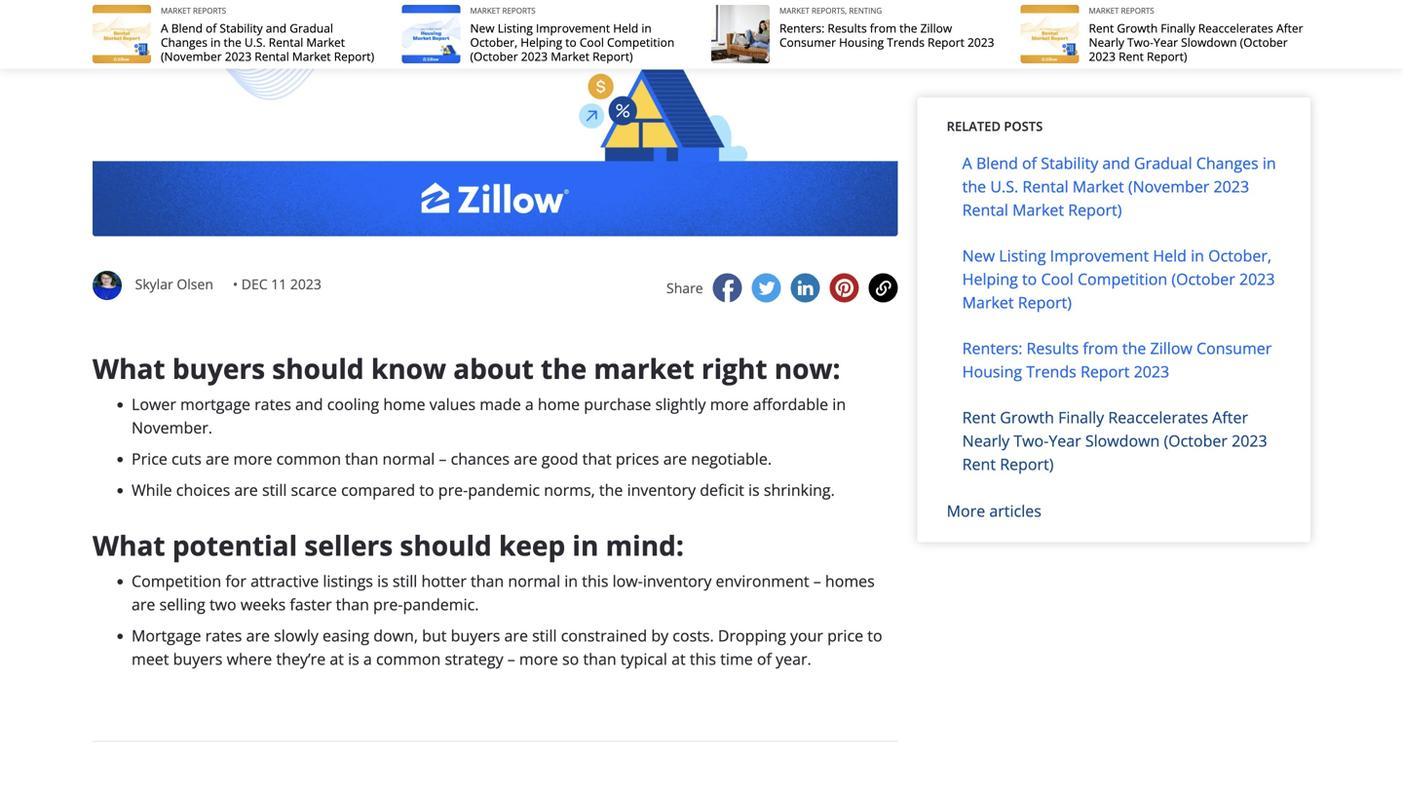Task type: vqa. For each thing, say whether or not it's contained in the screenshot.
right from
yes



Task type: locate. For each thing, give the bounding box(es) containing it.
0 vertical spatial buyers
[[172, 350, 265, 387]]

a blend of stability and gradual changes in the u.s. rental market (november 2023 rental market report)
[[962, 153, 1276, 220]]

1 horizontal spatial changes
[[1196, 153, 1259, 173]]

after
[[1277, 20, 1303, 36], [1213, 407, 1248, 428]]

a inside lower mortgage rates and cooling home values made a home purchase slightly more affordable in november.
[[525, 394, 534, 415]]

what potential sellers should keep in mind:
[[93, 527, 684, 564]]

finally inside the market reports rent growth finally reaccelerates after nearly two-year slowdown (october 2023 rent report)
[[1161, 20, 1195, 36]]

0 vertical spatial report
[[928, 34, 965, 50]]

reaccelerates inside "rent growth finally reaccelerates after nearly two-year slowdown (october 2023 rent report)"
[[1108, 407, 1209, 428]]

1 vertical spatial helping
[[962, 268, 1018, 289]]

1 what from the top
[[93, 350, 165, 387]]

housing
[[839, 34, 884, 50], [962, 361, 1022, 382]]

this left low-
[[582, 571, 609, 592]]

to inside "mortgage rates are slowly easing down, but buyers are still constrained by costs. dropping your price to meet buyers where they're at is a common strategy – more so than typical at this time of year."
[[868, 625, 883, 646]]

0 horizontal spatial housing
[[839, 34, 884, 50]]

blend inside market reports a blend of stability and gradual changes in the u.s. rental market (november 2023 rental market report)
[[171, 20, 203, 36]]

good
[[542, 448, 578, 469]]

finally
[[1161, 20, 1195, 36], [1058, 407, 1104, 428]]

0 vertical spatial finally
[[1161, 20, 1195, 36]]

1 horizontal spatial rates
[[254, 394, 291, 415]]

home up good
[[538, 394, 580, 415]]

mortgage
[[132, 625, 201, 646]]

are inside "competition for attractive listings is still hotter than normal in this low-inventory environment – homes are selling two weeks faster than pre-pandemic."
[[132, 594, 155, 615]]

renters:
[[780, 20, 825, 36], [962, 338, 1023, 359]]

meet
[[132, 649, 169, 670]]

2 vertical spatial of
[[757, 649, 772, 670]]

–
[[439, 448, 447, 469], [813, 571, 821, 592], [507, 649, 515, 670]]

(october inside new listing improvement held in october, helping to cool competition (october 2023 market report)
[[1172, 268, 1235, 289]]

negotiable.
[[691, 448, 772, 469]]

improvement
[[536, 20, 610, 36], [1050, 245, 1149, 266]]

inventory down prices
[[627, 479, 696, 500]]

market reports link for rent
[[1089, 5, 1154, 16]]

results inside renters: results from the zillow consumer housing trends report 2023
[[1027, 338, 1079, 359]]

is down the easing
[[348, 649, 359, 670]]

4 reports from the left
[[1121, 5, 1154, 16]]

are right 'cuts'
[[206, 448, 229, 469]]

0 horizontal spatial is
[[348, 649, 359, 670]]

market
[[161, 5, 191, 16], [470, 5, 500, 16], [780, 5, 810, 16], [1089, 5, 1119, 16], [306, 34, 345, 50], [292, 48, 331, 64], [551, 48, 590, 64], [1073, 176, 1124, 197], [1013, 199, 1064, 220], [962, 292, 1014, 313]]

0 vertical spatial new
[[470, 20, 495, 36]]

(november inside a blend of stability and gradual changes in the u.s. rental market (november 2023 rental market report)
[[1128, 176, 1210, 197]]

competition inside "competition for attractive listings is still hotter than normal in this low-inventory environment – homes are selling two weeks faster than pre-pandemic."
[[132, 571, 221, 592]]

zillow inside market reports , renting renters: results from the zillow consumer housing trends report 2023
[[921, 20, 952, 36]]

from down new listing improvement held in october, helping to cool competition (october 2023 market report)
[[1083, 338, 1118, 359]]

renters: inside market reports , renting renters: results from the zillow consumer housing trends report 2023
[[780, 20, 825, 36]]

1 home from the left
[[383, 394, 425, 415]]

1 horizontal spatial common
[[376, 649, 441, 670]]

from inside market reports , renting renters: results from the zillow consumer housing trends report 2023
[[870, 20, 897, 36]]

choices
[[176, 479, 230, 500]]

0 vertical spatial changes
[[161, 34, 207, 50]]

1 horizontal spatial consumer
[[1197, 338, 1272, 359]]

results inside market reports , renting renters: results from the zillow consumer housing trends report 2023
[[828, 20, 867, 36]]

2 what from the top
[[93, 527, 165, 564]]

0 horizontal spatial growth
[[1000, 407, 1054, 428]]

0 horizontal spatial from
[[870, 20, 897, 36]]

0 vertical spatial blend
[[171, 20, 203, 36]]

0 horizontal spatial a
[[363, 649, 372, 670]]

growth
[[1117, 20, 1158, 36], [1000, 407, 1054, 428]]

cuts
[[172, 448, 202, 469]]

year
[[1154, 34, 1178, 50], [1049, 430, 1081, 451]]

pandemic.
[[403, 594, 479, 615]]

still left constrained
[[532, 625, 557, 646]]

blend
[[171, 20, 203, 36], [976, 153, 1018, 173]]

new listing improvement held in october, helping to cool competition (october 2023 market report) link
[[470, 20, 675, 64], [962, 245, 1275, 313]]

renters: results from the zillow consumer housing trends report 2023 link down new listing improvement held in october, helping to cool competition (october 2023 market report)
[[962, 338, 1272, 382]]

a down the easing
[[363, 649, 372, 670]]

1 vertical spatial a
[[962, 153, 972, 173]]

chances
[[451, 448, 510, 469]]

1 horizontal spatial normal
[[508, 571, 560, 592]]

more down the right
[[710, 394, 749, 415]]

1 vertical spatial listing
[[999, 245, 1046, 266]]

1 horizontal spatial cool
[[1041, 268, 1074, 289]]

reports inside market reports , renting renters: results from the zillow consumer housing trends report 2023
[[812, 5, 845, 16]]

2 vertical spatial and
[[295, 394, 323, 415]]

finally inside "rent growth finally reaccelerates after nearly two-year slowdown (october 2023 rent report)"
[[1058, 407, 1104, 428]]

in
[[642, 20, 652, 36], [211, 34, 221, 50], [1263, 153, 1276, 173], [1191, 245, 1204, 266], [832, 394, 846, 415], [572, 527, 599, 564], [564, 571, 578, 592]]

(november
[[161, 48, 222, 64], [1128, 176, 1210, 197]]

they're
[[276, 649, 326, 670]]

a inside market reports a blend of stability and gradual changes in the u.s. rental market (november 2023 rental market report)
[[161, 20, 168, 36]]

more down mortgage
[[233, 448, 272, 469]]

2 vertical spatial is
[[348, 649, 359, 670]]

than down constrained
[[583, 649, 617, 670]]

consumer
[[780, 34, 836, 50], [1197, 338, 1272, 359]]

listing inside market reports new listing improvement held in october, helping to cool competition (october 2023 market report)
[[498, 20, 533, 36]]

competition
[[607, 34, 675, 50], [1078, 268, 1168, 289], [132, 571, 221, 592]]

– right strategy
[[507, 649, 515, 670]]

from down renting
[[870, 20, 897, 36]]

rates down two
[[205, 625, 242, 646]]

in inside "competition for attractive listings is still hotter than normal in this low-inventory environment – homes are selling two weeks faster than pre-pandemic."
[[564, 571, 578, 592]]

1 vertical spatial blend
[[976, 153, 1018, 173]]

(october inside the market reports rent growth finally reaccelerates after nearly two-year slowdown (october 2023 rent report)
[[1240, 34, 1288, 50]]

1 horizontal spatial blend
[[976, 153, 1018, 173]]

0 vertical spatial (november
[[161, 48, 222, 64]]

a inside a blend of stability and gradual changes in the u.s. rental market (november 2023 rental market report)
[[962, 153, 972, 173]]

report up "rent growth finally reaccelerates after nearly two-year slowdown (october 2023 rent report)"
[[1081, 361, 1130, 382]]

market reports link for new
[[470, 5, 536, 16]]

1 horizontal spatial finally
[[1161, 20, 1195, 36]]

0 horizontal spatial blend
[[171, 20, 203, 36]]

a right made at the left
[[525, 394, 534, 415]]

home
[[383, 394, 425, 415], [538, 394, 580, 415]]

of inside market reports a blend of stability and gradual changes in the u.s. rental market (november 2023 rental market report)
[[206, 20, 217, 36]]

of
[[206, 20, 217, 36], [1022, 153, 1037, 173], [757, 649, 772, 670]]

reports for renters:
[[812, 5, 845, 16]]

changes inside market reports a blend of stability and gradual changes in the u.s. rental market (november 2023 rental market report)
[[161, 34, 207, 50]]

2023 inside market reports , renting renters: results from the zillow consumer housing trends report 2023
[[968, 34, 994, 50]]

reports
[[193, 5, 226, 16], [502, 5, 536, 16], [812, 5, 845, 16], [1121, 5, 1154, 16]]

listing
[[498, 20, 533, 36], [999, 245, 1046, 266]]

results down ,
[[828, 20, 867, 36]]

0 vertical spatial u.s.
[[245, 34, 266, 50]]

gradual
[[290, 20, 333, 36], [1134, 153, 1192, 173]]

1 vertical spatial pre-
[[373, 594, 403, 615]]

report up related
[[928, 34, 965, 50]]

slowdown
[[1181, 34, 1237, 50], [1085, 430, 1160, 451]]

results down new listing improvement held in october, helping to cool competition (october 2023 market report)
[[1027, 338, 1079, 359]]

reports inside market reports a blend of stability and gradual changes in the u.s. rental market (november 2023 rental market report)
[[193, 5, 226, 16]]

dropping
[[718, 625, 786, 646]]

buyers down mortgage
[[173, 649, 223, 670]]

is right deficit
[[748, 479, 760, 500]]

(october inside "rent growth finally reaccelerates after nearly two-year slowdown (october 2023 rent report)"
[[1164, 430, 1228, 451]]

1 horizontal spatial of
[[757, 649, 772, 670]]

blend inside a blend of stability and gradual changes in the u.s. rental market (november 2023 rental market report)
[[976, 153, 1018, 173]]

by
[[651, 625, 669, 646]]

1 vertical spatial renters:
[[962, 338, 1023, 359]]

low-
[[613, 571, 643, 592]]

new listing improvement held in october, helping to cool competition (october 2023 market report) link for a blend of stability and gradual changes in the u.s. rental market (november 2023 rental market report)
[[962, 245, 1275, 313]]

a
[[161, 20, 168, 36], [962, 153, 972, 173]]

at down costs.
[[672, 649, 686, 670]]

renting link
[[849, 5, 882, 16]]

0 vertical spatial still
[[262, 479, 287, 500]]

2 horizontal spatial and
[[1103, 153, 1130, 173]]

0 vertical spatial is
[[748, 479, 760, 500]]

(october
[[1240, 34, 1288, 50], [470, 48, 518, 64], [1172, 268, 1235, 289], [1164, 430, 1228, 451]]

still left hotter
[[393, 571, 417, 592]]

1 horizontal spatial more
[[519, 649, 558, 670]]

at down the easing
[[330, 649, 344, 670]]

renters: results from the zillow consumer housing trends report 2023 link down renting
[[780, 20, 994, 50]]

now:
[[775, 350, 840, 387]]

1 vertical spatial improvement
[[1050, 245, 1149, 266]]

cool inside market reports new listing improvement held in october, helping to cool competition (october 2023 market report)
[[580, 34, 604, 50]]

year.
[[776, 649, 811, 670]]

0 horizontal spatial finally
[[1058, 407, 1104, 428]]

market inside market reports , renting renters: results from the zillow consumer housing trends report 2023
[[780, 5, 810, 16]]

cool
[[580, 34, 604, 50], [1041, 268, 1074, 289]]

1 vertical spatial u.s.
[[990, 176, 1019, 197]]

1 horizontal spatial a
[[962, 153, 972, 173]]

1 horizontal spatial new listing improvement held in october, helping to cool competition (october 2023 market report) link
[[962, 245, 1275, 313]]

home down know
[[383, 394, 425, 415]]

the
[[900, 20, 918, 36], [224, 34, 242, 50], [962, 176, 986, 197], [1123, 338, 1146, 359], [541, 350, 587, 387], [599, 479, 623, 500]]

,
[[845, 5, 847, 16]]

1 vertical spatial held
[[1153, 245, 1187, 266]]

– inside "competition for attractive listings is still hotter than normal in this low-inventory environment – homes are selling two weeks faster than pre-pandemic."
[[813, 571, 821, 592]]

2 reports from the left
[[502, 5, 536, 16]]

4 market reports link from the left
[[1089, 5, 1154, 16]]

buyers up strategy
[[451, 625, 500, 646]]

sellers
[[304, 527, 393, 564]]

and
[[266, 20, 287, 36], [1103, 153, 1130, 173], [295, 394, 323, 415]]

still inside "competition for attractive listings is still hotter than normal in this low-inventory environment – homes are selling two weeks faster than pre-pandemic."
[[393, 571, 417, 592]]

0 horizontal spatial improvement
[[536, 20, 610, 36]]

what down while
[[93, 527, 165, 564]]

1 horizontal spatial growth
[[1117, 20, 1158, 36]]

what up lower
[[93, 350, 165, 387]]

1 market reports link from the left
[[161, 5, 226, 16]]

year inside "rent growth finally reaccelerates after nearly two-year slowdown (october 2023 rent report)"
[[1049, 430, 1081, 451]]

0 horizontal spatial report
[[928, 34, 965, 50]]

common down 'down,'
[[376, 649, 441, 670]]

1 vertical spatial common
[[376, 649, 441, 670]]

more left so
[[519, 649, 558, 670]]

made
[[480, 394, 521, 415]]

nearly
[[1089, 34, 1124, 50], [962, 430, 1010, 451]]

november.
[[132, 417, 212, 438]]

– left homes
[[813, 571, 821, 592]]

pre-
[[438, 479, 468, 500], [373, 594, 403, 615]]

0 vertical spatial a
[[161, 20, 168, 36]]

to inside market reports new listing improvement held in october, helping to cool competition (october 2023 market report)
[[565, 34, 577, 50]]

consumer inside market reports , renting renters: results from the zillow consumer housing trends report 2023
[[780, 34, 836, 50]]

rates right mortgage
[[254, 394, 291, 415]]

are up mortgage
[[132, 594, 155, 615]]

0 vertical spatial trends
[[887, 34, 925, 50]]

1 horizontal spatial gradual
[[1134, 153, 1192, 173]]

inventory
[[627, 479, 696, 500], [643, 571, 712, 592]]

0 vertical spatial more
[[710, 394, 749, 415]]

mind:
[[606, 527, 684, 564]]

renters: results from the zillow consumer housing trends report 2023
[[962, 338, 1272, 382]]

2 horizontal spatial competition
[[1078, 268, 1168, 289]]

reports inside market reports new listing improvement held in october, helping to cool competition (october 2023 market report)
[[502, 5, 536, 16]]

october, inside market reports new listing improvement held in october, helping to cool competition (october 2023 market report)
[[470, 34, 518, 50]]

easing
[[323, 625, 369, 646]]

0 horizontal spatial zillow
[[921, 20, 952, 36]]

0 vertical spatial reaccelerates
[[1198, 20, 1274, 36]]

changes
[[161, 34, 207, 50], [1196, 153, 1259, 173]]

skylar olsen link
[[135, 275, 213, 293]]

two-
[[1127, 34, 1154, 50], [1014, 430, 1049, 451]]

0 horizontal spatial pre-
[[373, 594, 403, 615]]

held inside new listing improvement held in october, helping to cool competition (october 2023 market report)
[[1153, 245, 1187, 266]]

articles
[[989, 500, 1042, 521]]

of inside "mortgage rates are slowly easing down, but buyers are still constrained by costs. dropping your price to meet buyers where they're at is a common strategy – more so than typical at this time of year."
[[757, 649, 772, 670]]

lower mortgage rates and cooling home values made a home purchase slightly more affordable in november.
[[132, 394, 846, 438]]

1 horizontal spatial renters:
[[962, 338, 1023, 359]]

3 reports from the left
[[812, 5, 845, 16]]

renters: results from the zillow consumer housing trends report 2023 link
[[780, 20, 994, 50], [962, 338, 1272, 382]]

1 vertical spatial of
[[1022, 153, 1037, 173]]

1 vertical spatial october,
[[1208, 245, 1272, 266]]

0 vertical spatial what
[[93, 350, 165, 387]]

compared
[[341, 479, 415, 500]]

0 vertical spatial normal
[[383, 448, 435, 469]]

1 vertical spatial finally
[[1058, 407, 1104, 428]]

1 reports from the left
[[193, 5, 226, 16]]

buyers up mortgage
[[172, 350, 265, 387]]

1 vertical spatial and
[[1103, 153, 1130, 173]]

the inside a blend of stability and gradual changes in the u.s. rental market (november 2023 rental market report)
[[962, 176, 986, 197]]

competition for attractive listings is still hotter than normal in this low-inventory environment – homes are selling two weeks faster than pre-pandemic.
[[132, 571, 875, 615]]

1 horizontal spatial trends
[[1026, 361, 1077, 382]]

1 horizontal spatial nearly
[[1089, 34, 1124, 50]]

but
[[422, 625, 447, 646]]

1 horizontal spatial a
[[525, 394, 534, 415]]

1 vertical spatial results
[[1027, 338, 1079, 359]]

3 market reports link from the left
[[780, 5, 845, 16]]

this down costs.
[[690, 649, 716, 670]]

0 horizontal spatial year
[[1049, 430, 1081, 451]]

0 horizontal spatial consumer
[[780, 34, 836, 50]]

is right "listings"
[[377, 571, 389, 592]]

1 vertical spatial should
[[400, 527, 492, 564]]

should up hotter
[[400, 527, 492, 564]]

the inside market reports , renting renters: results from the zillow consumer housing trends report 2023
[[900, 20, 918, 36]]

october,
[[470, 34, 518, 50], [1208, 245, 1272, 266]]

0 vertical spatial gradual
[[290, 20, 333, 36]]

1 vertical spatial (november
[[1128, 176, 1210, 197]]

0 vertical spatial improvement
[[536, 20, 610, 36]]

1 horizontal spatial after
[[1277, 20, 1303, 36]]

1 at from the left
[[330, 649, 344, 670]]

1 vertical spatial more
[[233, 448, 272, 469]]

1 vertical spatial changes
[[1196, 153, 1259, 173]]

0 vertical spatial a
[[525, 394, 534, 415]]

1 horizontal spatial held
[[1153, 245, 1187, 266]]

typical
[[621, 649, 667, 670]]

normal down keep
[[508, 571, 560, 592]]

new inside market reports new listing improvement held in october, helping to cool competition (october 2023 market report)
[[470, 20, 495, 36]]

competition inside market reports new listing improvement held in october, helping to cool competition (october 2023 market report)
[[607, 34, 675, 50]]

0 vertical spatial two-
[[1127, 34, 1154, 50]]

1 vertical spatial from
[[1083, 338, 1118, 359]]

pre- down price cuts are more common than normal – chances are good that prices are negotiable.
[[438, 479, 468, 500]]

0 horizontal spatial gradual
[[290, 20, 333, 36]]

2 market reports link from the left
[[470, 5, 536, 16]]

buyers
[[172, 350, 265, 387], [451, 625, 500, 646], [173, 649, 223, 670]]

are
[[206, 448, 229, 469], [514, 448, 538, 469], [663, 448, 687, 469], [234, 479, 258, 500], [132, 594, 155, 615], [246, 625, 270, 646], [504, 625, 528, 646]]

more inside lower mortgage rates and cooling home values made a home purchase slightly more affordable in november.
[[710, 394, 749, 415]]

2023 inside new listing improvement held in october, helping to cool competition (october 2023 market report)
[[1240, 268, 1275, 289]]

common up scarce
[[276, 448, 341, 469]]

0 horizontal spatial results
[[828, 20, 867, 36]]

zillow inside renters: results from the zillow consumer housing trends report 2023
[[1150, 338, 1193, 359]]

1 vertical spatial a blend of stability and gradual changes in the u.s. rental market (november 2023 rental market report) link
[[962, 153, 1276, 220]]

– left chances on the bottom left of the page
[[439, 448, 447, 469]]

the inside market reports a blend of stability and gradual changes in the u.s. rental market (november 2023 rental market report)
[[224, 34, 242, 50]]

should up the cooling
[[272, 350, 364, 387]]

two- inside the market reports rent growth finally reaccelerates after nearly two-year slowdown (october 2023 rent report)
[[1127, 34, 1154, 50]]

report) inside market reports new listing improvement held in october, helping to cool competition (october 2023 market report)
[[593, 48, 633, 64]]

what for what buyers should know about the market right now:
[[93, 350, 165, 387]]

1 horizontal spatial and
[[295, 394, 323, 415]]

1 vertical spatial is
[[377, 571, 389, 592]]

2023 inside the market reports rent growth finally reaccelerates after nearly two-year slowdown (october 2023 rent report)
[[1089, 48, 1116, 64]]

1 vertical spatial –
[[813, 571, 821, 592]]

report) inside new listing improvement held in october, helping to cool competition (october 2023 market report)
[[1018, 292, 1072, 313]]

changes inside a blend of stability and gradual changes in the u.s. rental market (november 2023 rental market report)
[[1196, 153, 1259, 173]]

slightly
[[655, 394, 706, 415]]

2 vertical spatial more
[[519, 649, 558, 670]]

0 vertical spatial new listing improvement held in october, helping to cool competition (october 2023 market report) link
[[470, 20, 675, 64]]

pre- up 'down,'
[[373, 594, 403, 615]]

0 horizontal spatial competition
[[132, 571, 221, 592]]

2023 inside market reports a blend of stability and gradual changes in the u.s. rental market (november 2023 rental market report)
[[225, 48, 252, 64]]

new listing improvement held in october, helping to cool competition (october 2023 market report) link for market reports
[[470, 20, 675, 64]]

still left scarce
[[262, 479, 287, 500]]

and inside a blend of stability and gradual changes in the u.s. rental market (november 2023 rental market report)
[[1103, 153, 1130, 173]]

in inside lower mortgage rates and cooling home values made a home purchase slightly more affordable in november.
[[832, 394, 846, 415]]

2 vertical spatial competition
[[132, 571, 221, 592]]

1 vertical spatial after
[[1213, 407, 1248, 428]]

inventory down mind:
[[643, 571, 712, 592]]

normal up compared at the left bottom
[[383, 448, 435, 469]]

are down "competition for attractive listings is still hotter than normal in this low-inventory environment – homes are selling two weeks faster than pre-pandemic."
[[504, 625, 528, 646]]

1 vertical spatial growth
[[1000, 407, 1054, 428]]

gradual inside a blend of stability and gradual changes in the u.s. rental market (november 2023 rental market report)
[[1134, 153, 1192, 173]]

0 vertical spatial housing
[[839, 34, 884, 50]]

reports inside the market reports rent growth finally reaccelerates after nearly two-year slowdown (october 2023 rent report)
[[1121, 5, 1154, 16]]

report)
[[334, 48, 374, 64], [593, 48, 633, 64], [1147, 48, 1187, 64], [1068, 199, 1122, 220], [1018, 292, 1072, 313], [1000, 454, 1054, 475]]

lower
[[132, 394, 176, 415]]

1 horizontal spatial u.s.
[[990, 176, 1019, 197]]

0 horizontal spatial u.s.
[[245, 34, 266, 50]]

in inside a blend of stability and gradual changes in the u.s. rental market (november 2023 rental market report)
[[1263, 153, 1276, 173]]

cooling
[[327, 394, 379, 415]]

0 horizontal spatial renters:
[[780, 20, 825, 36]]

trends inside renters: results from the zillow consumer housing trends report 2023
[[1026, 361, 1077, 382]]

2 home from the left
[[538, 394, 580, 415]]



Task type: describe. For each thing, give the bounding box(es) containing it.
norms,
[[544, 479, 595, 500]]

are up where on the bottom left
[[246, 625, 270, 646]]

helping inside market reports new listing improvement held in october, helping to cool competition (october 2023 market report)
[[521, 34, 562, 50]]

while
[[132, 479, 172, 500]]

october, inside new listing improvement held in october, helping to cool competition (october 2023 market report)
[[1208, 245, 1272, 266]]

improvement inside market reports new listing improvement held in october, helping to cool competition (october 2023 market report)
[[536, 20, 610, 36]]

for
[[225, 571, 246, 592]]

year inside the market reports rent growth finally reaccelerates after nearly two-year slowdown (october 2023 rent report)
[[1154, 34, 1178, 50]]

share
[[667, 279, 703, 297]]

is inside "competition for attractive listings is still hotter than normal in this low-inventory environment – homes are selling two weeks faster than pre-pandemic."
[[377, 571, 389, 592]]

constrained
[[561, 625, 647, 646]]

1 horizontal spatial a blend of stability and gradual changes in the u.s. rental market (november 2023 rental market report) link
[[962, 153, 1276, 220]]

1 vertical spatial buyers
[[451, 625, 500, 646]]

more articles link
[[947, 500, 1042, 521]]

listings
[[323, 571, 373, 592]]

two
[[209, 594, 236, 615]]

report inside renters: results from the zillow consumer housing trends report 2023
[[1081, 361, 1130, 382]]

keep
[[499, 527, 565, 564]]

than inside "mortgage rates are slowly easing down, but buyers are still constrained by costs. dropping your price to meet buyers where they're at is a common strategy – more so than typical at this time of year."
[[583, 649, 617, 670]]

growth inside the market reports rent growth finally reaccelerates after nearly two-year slowdown (october 2023 rent report)
[[1117, 20, 1158, 36]]

related
[[947, 117, 1001, 135]]

are right choices
[[234, 479, 258, 500]]

market reports , renting renters: results from the zillow consumer housing trends report 2023
[[780, 5, 994, 50]]

2 at from the left
[[672, 649, 686, 670]]

(november inside market reports a blend of stability and gradual changes in the u.s. rental market (november 2023 rental market report)
[[161, 48, 222, 64]]

attractive
[[251, 571, 319, 592]]

after inside "rent growth finally reaccelerates after nearly two-year slowdown (october 2023 rent report)"
[[1213, 407, 1248, 428]]

reports for finally
[[1121, 5, 1154, 16]]

about
[[453, 350, 534, 387]]

environment
[[716, 571, 809, 592]]

down,
[[373, 625, 418, 646]]

time
[[720, 649, 753, 670]]

in inside new listing improvement held in october, helping to cool competition (october 2023 market report)
[[1191, 245, 1204, 266]]

values
[[429, 394, 476, 415]]

2023 inside market reports new listing improvement held in october, helping to cool competition (october 2023 market report)
[[521, 48, 548, 64]]

• dec 11 2023
[[233, 275, 321, 293]]

nearly inside the market reports rent growth finally reaccelerates after nearly two-year slowdown (october 2023 rent report)
[[1089, 34, 1124, 50]]

than up compared at the left bottom
[[345, 448, 378, 469]]

listing inside new listing improvement held in october, helping to cool competition (october 2023 market report)
[[999, 245, 1046, 266]]

selling
[[159, 594, 205, 615]]

•
[[233, 275, 238, 293]]

reports for of
[[193, 5, 226, 16]]

your
[[790, 625, 823, 646]]

u.s. inside market reports a blend of stability and gradual changes in the u.s. rental market (november 2023 rental market report)
[[245, 34, 266, 50]]

are right prices
[[663, 448, 687, 469]]

while choices are still scarce compared to pre-pandemic norms, the inventory deficit is shrinking.
[[132, 479, 835, 500]]

deficit
[[700, 479, 744, 500]]

pandemic
[[468, 479, 540, 500]]

strategy
[[445, 649, 503, 670]]

0 vertical spatial renters: results from the zillow consumer housing trends report 2023 link
[[780, 20, 994, 50]]

market reports rent growth finally reaccelerates after nearly two-year slowdown (october 2023 rent report)
[[1089, 5, 1303, 64]]

where
[[227, 649, 272, 670]]

olsen
[[177, 275, 213, 293]]

what buyers should know about the market right now:
[[93, 350, 848, 387]]

price
[[827, 625, 864, 646]]

the inside renters: results from the zillow consumer housing trends report 2023
[[1123, 338, 1146, 359]]

shrinking.
[[764, 479, 835, 500]]

in inside market reports a blend of stability and gradual changes in the u.s. rental market (november 2023 rental market report)
[[211, 34, 221, 50]]

rates inside lower mortgage rates and cooling home values made a home purchase slightly more affordable in november.
[[254, 394, 291, 415]]

housing inside renters: results from the zillow consumer housing trends report 2023
[[962, 361, 1022, 382]]

growth inside "rent growth finally reaccelerates after nearly two-year slowdown (october 2023 rent report)"
[[1000, 407, 1054, 428]]

of inside a blend of stability and gradual changes in the u.s. rental market (november 2023 rental market report)
[[1022, 153, 1037, 173]]

market
[[594, 350, 694, 387]]

renters: inside renters: results from the zillow consumer housing trends report 2023
[[962, 338, 1023, 359]]

1 vertical spatial rent growth finally reaccelerates after nearly two-year slowdown (october 2023 rent report) link
[[962, 407, 1267, 475]]

is inside "mortgage rates are slowly easing down, but buyers are still constrained by costs. dropping your price to meet buyers where they're at is a common strategy – more so than typical at this time of year."
[[348, 649, 359, 670]]

posts
[[1004, 117, 1043, 135]]

renting
[[849, 5, 882, 16]]

homes
[[825, 571, 875, 592]]

price cuts are more common than normal – chances are good that prices are negotiable.
[[132, 448, 776, 469]]

improvement inside new listing improvement held in october, helping to cool competition (october 2023 market report)
[[1050, 245, 1149, 266]]

housing inside market reports , renting renters: results from the zillow consumer housing trends report 2023
[[839, 34, 884, 50]]

reaccelerates inside the market reports rent growth finally reaccelerates after nearly two-year slowdown (october 2023 rent report)
[[1198, 20, 1274, 36]]

0 vertical spatial inventory
[[627, 479, 696, 500]]

mortgage rates are slowly easing down, but buyers are still constrained by costs. dropping your price to meet buyers where they're at is a common strategy – more so than typical at this time of year.
[[132, 625, 883, 670]]

scarce
[[291, 479, 337, 500]]

skylar olsen
[[135, 275, 213, 293]]

more
[[947, 500, 985, 521]]

a inside "mortgage rates are slowly easing down, but buyers are still constrained by costs. dropping your price to meet buyers where they're at is a common strategy – more so than typical at this time of year."
[[363, 649, 372, 670]]

report) inside "rent growth finally reaccelerates after nearly two-year slowdown (october 2023 rent report)"
[[1000, 454, 1054, 475]]

what for what potential sellers should keep in mind:
[[93, 527, 165, 564]]

market inside new listing improvement held in october, helping to cool competition (october 2023 market report)
[[962, 292, 1014, 313]]

reports for improvement
[[502, 5, 536, 16]]

consumer inside renters: results from the zillow consumer housing trends report 2023
[[1197, 338, 1272, 359]]

so
[[562, 649, 579, 670]]

helping inside new listing improvement held in october, helping to cool competition (october 2023 market report)
[[962, 268, 1018, 289]]

and inside lower mortgage rates and cooling home values made a home purchase slightly more affordable in november.
[[295, 394, 323, 415]]

dec
[[241, 275, 268, 293]]

know
[[371, 350, 446, 387]]

0 vertical spatial rent growth finally reaccelerates after nearly two-year slowdown (october 2023 rent report) link
[[1089, 20, 1303, 64]]

and inside market reports a blend of stability and gradual changes in the u.s. rental market (november 2023 rental market report)
[[266, 20, 287, 36]]

market reports new listing improvement held in october, helping to cool competition (october 2023 market report)
[[470, 5, 675, 64]]

report inside market reports , renting renters: results from the zillow consumer housing trends report 2023
[[928, 34, 965, 50]]

0 horizontal spatial more
[[233, 448, 272, 469]]

2 vertical spatial buyers
[[173, 649, 223, 670]]

market reports link for a
[[161, 5, 226, 16]]

from inside renters: results from the zillow consumer housing trends report 2023
[[1083, 338, 1118, 359]]

mortgage
[[180, 394, 250, 415]]

0 horizontal spatial normal
[[383, 448, 435, 469]]

0 horizontal spatial should
[[272, 350, 364, 387]]

stability inside market reports a blend of stability and gradual changes in the u.s. rental market (november 2023 rental market report)
[[220, 20, 263, 36]]

0 horizontal spatial a blend of stability and gradual changes in the u.s. rental market (november 2023 rental market report) link
[[161, 20, 374, 64]]

0 vertical spatial –
[[439, 448, 447, 469]]

1 vertical spatial renters: results from the zillow consumer housing trends report 2023 link
[[962, 338, 1272, 382]]

new inside new listing improvement held in october, helping to cool competition (october 2023 market report)
[[962, 245, 995, 266]]

slowly
[[274, 625, 319, 646]]

weeks
[[241, 594, 286, 615]]

new listing improvement held in october, helping to cool competition (october 2023 market report)
[[962, 245, 1275, 313]]

pre- inside "competition for attractive listings is still hotter than normal in this low-inventory environment – homes are selling two weeks faster than pre-pandemic."
[[373, 594, 403, 615]]

are left good
[[514, 448, 538, 469]]

than right hotter
[[471, 571, 504, 592]]

1 horizontal spatial pre-
[[438, 479, 468, 500]]

inventory inside "competition for attractive listings is still hotter than normal in this low-inventory environment – homes are selling two weeks faster than pre-pandemic."
[[643, 571, 712, 592]]

market inside the market reports rent growth finally reaccelerates after nearly two-year slowdown (october 2023 rent report)
[[1089, 5, 1119, 16]]

potential
[[172, 527, 297, 564]]

skylar
[[135, 275, 173, 293]]

right
[[702, 350, 767, 387]]

hotter
[[421, 571, 467, 592]]

more inside "mortgage rates are slowly easing down, but buyers are still constrained by costs. dropping your price to meet buyers where they're at is a common strategy – more so than typical at this time of year."
[[519, 649, 558, 670]]

market reports a blend of stability and gradual changes in the u.s. rental market (november 2023 rental market report)
[[161, 5, 374, 64]]

related posts
[[947, 117, 1043, 135]]

u.s. inside a blend of stability and gradual changes in the u.s. rental market (november 2023 rental market report)
[[990, 176, 1019, 197]]

slowdown inside the market reports rent growth finally reaccelerates after nearly two-year slowdown (october 2023 rent report)
[[1181, 34, 1237, 50]]

costs.
[[673, 625, 714, 646]]

common inside "mortgage rates are slowly easing down, but buyers are still constrained by costs. dropping your price to meet buyers where they're at is a common strategy – more so than typical at this time of year."
[[376, 649, 441, 670]]

this inside "competition for attractive listings is still hotter than normal in this low-inventory environment – homes are selling two weeks faster than pre-pandemic."
[[582, 571, 609, 592]]

gradual inside market reports a blend of stability and gradual changes in the u.s. rental market (november 2023 rental market report)
[[290, 20, 333, 36]]

faster
[[290, 594, 332, 615]]

2023 inside renters: results from the zillow consumer housing trends report 2023
[[1134, 361, 1170, 382]]

cool inside new listing improvement held in october, helping to cool competition (october 2023 market report)
[[1041, 268, 1074, 289]]

2 horizontal spatial is
[[748, 479, 760, 500]]

report) inside the market reports rent growth finally reaccelerates after nearly two-year slowdown (october 2023 rent report)
[[1147, 48, 1187, 64]]

that
[[582, 448, 612, 469]]

0 horizontal spatial still
[[262, 479, 287, 500]]

price
[[132, 448, 167, 469]]

normal inside "competition for attractive listings is still hotter than normal in this low-inventory environment – homes are selling two weeks faster than pre-pandemic."
[[508, 571, 560, 592]]

after inside the market reports rent growth finally reaccelerates after nearly two-year slowdown (october 2023 rent report)
[[1277, 20, 1303, 36]]

this inside "mortgage rates are slowly easing down, but buyers are still constrained by costs. dropping your price to meet buyers where they're at is a common strategy – more so than typical at this time of year."
[[690, 649, 716, 670]]

rates inside "mortgage rates are slowly easing down, but buyers are still constrained by costs. dropping your price to meet buyers where they're at is a common strategy – more so than typical at this time of year."
[[205, 625, 242, 646]]

trends inside market reports , renting renters: results from the zillow consumer housing trends report 2023
[[887, 34, 925, 50]]

competition inside new listing improvement held in october, helping to cool competition (october 2023 market report)
[[1078, 268, 1168, 289]]

prices
[[616, 448, 659, 469]]

rent growth finally reaccelerates after nearly two-year slowdown (october 2023 rent report)
[[962, 407, 1267, 475]]

to inside new listing improvement held in october, helping to cool competition (october 2023 market report)
[[1022, 268, 1037, 289]]

held inside market reports new listing improvement held in october, helping to cool competition (october 2023 market report)
[[613, 20, 639, 36]]

(october inside market reports new listing improvement held in october, helping to cool competition (october 2023 market report)
[[470, 48, 518, 64]]

report) inside a blend of stability and gradual changes in the u.s. rental market (november 2023 rental market report)
[[1068, 199, 1122, 220]]

two- inside "rent growth finally reaccelerates after nearly two-year slowdown (october 2023 rent report)"
[[1014, 430, 1049, 451]]

2023 inside "rent growth finally reaccelerates after nearly two-year slowdown (october 2023 rent report)"
[[1232, 430, 1267, 451]]

affordable
[[753, 394, 828, 415]]

0 vertical spatial common
[[276, 448, 341, 469]]

stability inside a blend of stability and gradual changes in the u.s. rental market (november 2023 rental market report)
[[1041, 153, 1098, 173]]

purchase
[[584, 394, 651, 415]]

1 horizontal spatial should
[[400, 527, 492, 564]]

nearly inside "rent growth finally reaccelerates after nearly two-year slowdown (october 2023 rent report)"
[[962, 430, 1010, 451]]

more articles
[[947, 500, 1042, 521]]

11
[[271, 275, 287, 293]]

than down "listings"
[[336, 594, 369, 615]]



